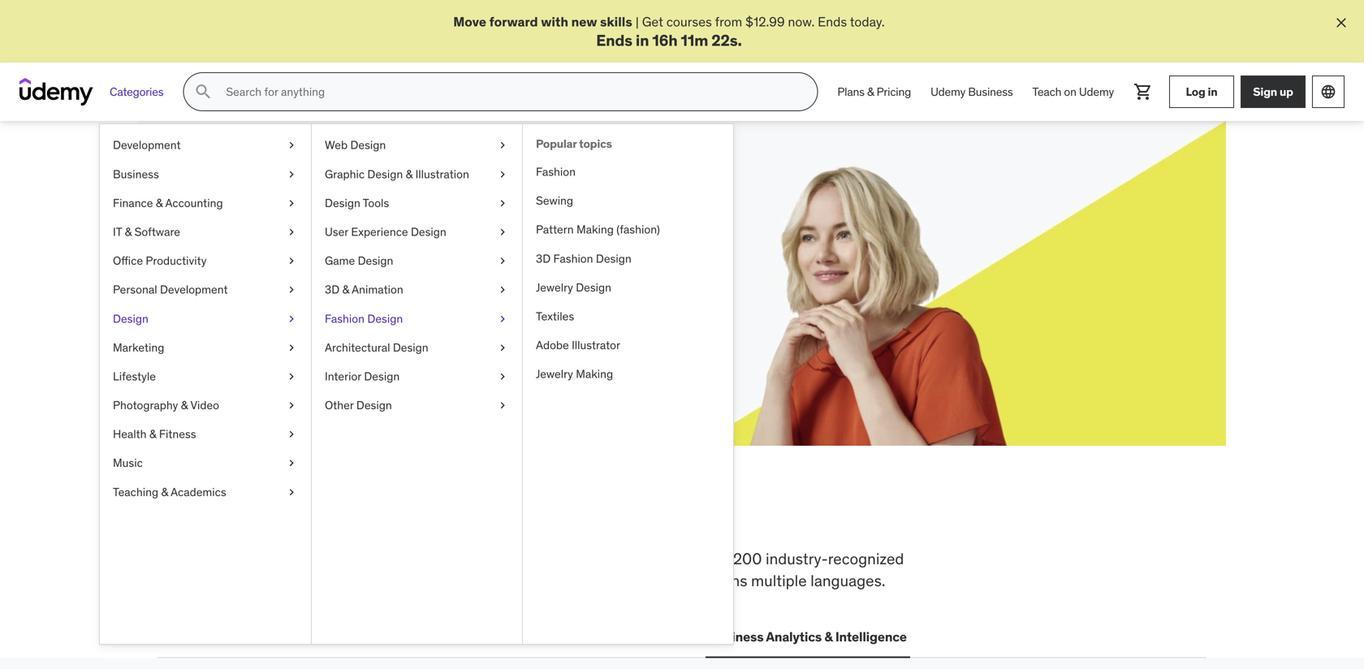 Task type: locate. For each thing, give the bounding box(es) containing it.
design down design tools link
[[411, 225, 447, 239]]

it up office
[[113, 225, 122, 239]]

jewelry up textiles
[[536, 280, 573, 295]]

2 vertical spatial development
[[191, 629, 272, 645]]

photography
[[113, 398, 178, 413]]

& right finance
[[156, 196, 163, 210]]

xsmall image for it & software
[[285, 224, 298, 240]]

communication button
[[590, 618, 693, 657]]

2 vertical spatial in
[[511, 496, 543, 538]]

2 vertical spatial business
[[709, 629, 764, 645]]

2 horizontal spatial in
[[1208, 84, 1218, 99]]

photography & video link
[[100, 391, 311, 420]]

xsmall image for game design
[[496, 253, 509, 269]]

& down web design link
[[406, 167, 413, 181]]

business analytics & intelligence
[[709, 629, 907, 645]]

0 horizontal spatial with
[[346, 232, 370, 249]]

design down graphic
[[325, 196, 361, 210]]

fashion up architectural
[[325, 311, 365, 326]]

lifestyle
[[113, 369, 156, 384]]

0 vertical spatial it
[[113, 225, 122, 239]]

1 vertical spatial 3d
[[325, 282, 340, 297]]

3d inside 'link'
[[325, 282, 340, 297]]

0 horizontal spatial business
[[113, 167, 159, 181]]

today. down user
[[321, 250, 356, 267]]

popular topics
[[536, 137, 612, 151]]

skills
[[600, 13, 633, 30], [269, 496, 357, 538], [348, 549, 382, 569]]

fashion down popular at the top of page
[[536, 165, 576, 179]]

design down a
[[358, 254, 394, 268]]

1 horizontal spatial for
[[426, 232, 442, 249]]

0 vertical spatial skills
[[600, 13, 633, 30]]

it for it certifications
[[292, 629, 303, 645]]

0 vertical spatial in
[[636, 30, 649, 50]]

with left a
[[346, 232, 370, 249]]

xsmall image inside the fashion design link
[[496, 311, 509, 327]]

0 horizontal spatial 3d
[[325, 282, 340, 297]]

it left certifications
[[292, 629, 303, 645]]

fashion design element
[[522, 124, 734, 644]]

0 vertical spatial for
[[294, 192, 332, 226]]

3d
[[536, 251, 551, 266], [325, 282, 340, 297]]

1 vertical spatial web
[[161, 629, 188, 645]]

making
[[577, 222, 614, 237], [576, 367, 613, 382]]

communication
[[593, 629, 690, 645]]

business link
[[100, 160, 311, 189]]

xsmall image inside health & fitness link
[[285, 427, 298, 443]]

development
[[113, 138, 181, 152], [160, 282, 228, 297], [191, 629, 272, 645]]

& up office
[[125, 225, 132, 239]]

with left new on the left top of the page
[[541, 13, 569, 30]]

3d & animation link
[[312, 276, 522, 304]]

expand
[[216, 232, 260, 249]]

.
[[738, 30, 742, 50]]

all the skills you need in one place
[[158, 496, 698, 538]]

design down 3d fashion design
[[576, 280, 612, 295]]

xsmall image inside finance & accounting link
[[285, 195, 298, 211]]

0 horizontal spatial in
[[511, 496, 543, 538]]

making for pattern
[[577, 222, 614, 237]]

photography & video
[[113, 398, 219, 413]]

in down "|"
[[636, 30, 649, 50]]

xsmall image for health & fitness
[[285, 427, 298, 443]]

1 vertical spatial making
[[576, 367, 613, 382]]

place
[[614, 496, 698, 538]]

music link
[[100, 449, 311, 478]]

1 horizontal spatial udemy
[[1080, 84, 1115, 99]]

teaching & academics
[[113, 485, 226, 499]]

design down animation
[[368, 311, 403, 326]]

xsmall image for teaching & academics
[[285, 484, 298, 500]]

it
[[113, 225, 122, 239], [292, 629, 303, 645]]

development down the office productivity link
[[160, 282, 228, 297]]

well-
[[401, 571, 434, 590]]

& for photography & video
[[181, 398, 188, 413]]

2 vertical spatial fashion
[[325, 311, 365, 326]]

0 vertical spatial today.
[[850, 13, 885, 30]]

2 vertical spatial skills
[[348, 549, 382, 569]]

textiles
[[536, 309, 574, 324]]

jewelry for jewelry making
[[536, 367, 573, 382]]

0 vertical spatial business
[[969, 84, 1013, 99]]

fitness
[[159, 427, 196, 442]]

animation
[[352, 282, 404, 297]]

0 horizontal spatial it
[[113, 225, 122, 239]]

it certifications button
[[288, 618, 391, 657]]

2 horizontal spatial for
[[678, 549, 697, 569]]

health & fitness
[[113, 427, 196, 442]]

development down categories dropdown button
[[113, 138, 181, 152]]

xsmall image inside game design link
[[496, 253, 509, 269]]

personal development
[[113, 282, 228, 297]]

xsmall image for business
[[285, 166, 298, 182]]

log in
[[1186, 84, 1218, 99]]

1 vertical spatial your
[[263, 232, 288, 249]]

skills up 'supports'
[[348, 549, 382, 569]]

sewing
[[536, 193, 574, 208]]

0 horizontal spatial ends
[[597, 30, 633, 50]]

user experience design link
[[312, 218, 522, 247]]

leadership button
[[404, 618, 478, 657]]

web inside web design link
[[325, 138, 348, 152]]

xsmall image inside lifestyle link
[[285, 369, 298, 385]]

1 horizontal spatial today.
[[850, 13, 885, 30]]

log in link
[[1170, 76, 1235, 108]]

as left little
[[445, 232, 458, 249]]

skills left "|"
[[600, 13, 633, 30]]

in up the including
[[511, 496, 543, 538]]

udemy right on
[[1080, 84, 1115, 99]]

for up and
[[678, 549, 697, 569]]

for right course
[[426, 232, 442, 249]]

1 vertical spatial fashion
[[554, 251, 593, 266]]

1 horizontal spatial in
[[636, 30, 649, 50]]

jewelry making link
[[523, 360, 734, 389]]

16h 11m 22s
[[653, 30, 738, 50]]

2 jewelry from the top
[[536, 367, 573, 382]]

professional
[[496, 571, 580, 590]]

& right analytics
[[825, 629, 833, 645]]

health
[[113, 427, 147, 442]]

xsmall image inside design tools link
[[496, 195, 509, 211]]

0 vertical spatial 3d
[[536, 251, 551, 266]]

xsmall image inside web design link
[[496, 137, 509, 153]]

graphic
[[325, 167, 365, 181]]

xsmall image for development
[[285, 137, 298, 153]]

& right plans
[[868, 84, 874, 99]]

it for it & software
[[113, 225, 122, 239]]

xsmall image inside the 3d & animation 'link'
[[496, 282, 509, 298]]

making up 3d fashion design
[[577, 222, 614, 237]]

skills for your future expand your potential with a course for as little as $12.99. sale ends today.
[[216, 192, 503, 267]]

for
[[294, 192, 332, 226], [426, 232, 442, 249], [678, 549, 697, 569]]

0 vertical spatial web
[[325, 138, 348, 152]]

it inside it & software link
[[113, 225, 122, 239]]

skills up workplace
[[269, 496, 357, 538]]

3d down 'pattern'
[[536, 251, 551, 266]]

game design
[[325, 254, 394, 268]]

1 horizontal spatial 3d
[[536, 251, 551, 266]]

xsmall image for design tools
[[496, 195, 509, 211]]

xsmall image inside the personal development link
[[285, 282, 298, 298]]

xsmall image for photography & video
[[285, 398, 298, 414]]

for up potential
[[294, 192, 332, 226]]

it & software
[[113, 225, 180, 239]]

as right little
[[490, 232, 503, 249]]

udemy right pricing at the top right
[[931, 84, 966, 99]]

little
[[461, 232, 487, 249]]

xsmall image inside the office productivity link
[[285, 253, 298, 269]]

xsmall image inside interior design link
[[496, 369, 509, 385]]

0 vertical spatial fashion
[[536, 165, 576, 179]]

3d for 3d fashion design
[[536, 251, 551, 266]]

spans
[[707, 571, 748, 590]]

covering critical workplace skills to technical topics, including prep content for over 200 industry-recognized certifications, our catalog supports well-rounded professional development and spans multiple languages.
[[158, 549, 905, 590]]

business up finance
[[113, 167, 159, 181]]

technical
[[403, 549, 466, 569]]

2 making from the top
[[576, 367, 613, 382]]

jewelry down adobe
[[536, 367, 573, 382]]

1 horizontal spatial web
[[325, 138, 348, 152]]

tools
[[363, 196, 389, 210]]

& right teaching
[[161, 485, 168, 499]]

including
[[519, 549, 582, 569]]

0 horizontal spatial for
[[294, 192, 332, 226]]

& inside 'link'
[[342, 282, 349, 297]]

xsmall image inside 'architectural design' link
[[496, 340, 509, 356]]

xsmall image inside graphic design & illustration link
[[496, 166, 509, 182]]

web down certifications,
[[161, 629, 188, 645]]

xsmall image inside business link
[[285, 166, 298, 182]]

development down certifications,
[[191, 629, 272, 645]]

xsmall image
[[285, 137, 298, 153], [285, 166, 298, 182], [285, 195, 298, 211], [496, 195, 509, 211], [285, 224, 298, 240], [285, 311, 298, 327], [496, 311, 509, 327], [285, 340, 298, 356], [496, 369, 509, 385], [285, 427, 298, 443], [285, 484, 298, 500]]

xsmall image inside the development link
[[285, 137, 298, 153]]

web up graphic
[[325, 138, 348, 152]]

1 horizontal spatial ends
[[818, 13, 847, 30]]

xsmall image inside marketing link
[[285, 340, 298, 356]]

0 horizontal spatial udemy
[[931, 84, 966, 99]]

finance & accounting link
[[100, 189, 311, 218]]

fashion up jewelry design
[[554, 251, 593, 266]]

in right log
[[1208, 84, 1218, 99]]

close image
[[1334, 15, 1350, 31]]

health & fitness link
[[100, 420, 311, 449]]

move forward with new skills | get courses from $12.99 now. ends today. ends in 16h 11m 22s .
[[454, 13, 885, 50]]

in inside log in link
[[1208, 84, 1218, 99]]

up
[[1280, 84, 1294, 99]]

0 horizontal spatial web
[[161, 629, 188, 645]]

business down spans
[[709, 629, 764, 645]]

for inside covering critical workplace skills to technical topics, including prep content for over 200 industry-recognized certifications, our catalog supports well-rounded professional development and spans multiple languages.
[[678, 549, 697, 569]]

3d inside 3d fashion design link
[[536, 251, 551, 266]]

accounting
[[165, 196, 223, 210]]

1 vertical spatial it
[[292, 629, 303, 645]]

1 vertical spatial for
[[426, 232, 442, 249]]

skills inside move forward with new skills | get courses from $12.99 now. ends today. ends in 16h 11m 22s .
[[600, 13, 633, 30]]

xsmall image for marketing
[[285, 340, 298, 356]]

design down the fashion design link
[[393, 340, 429, 355]]

1 vertical spatial with
[[346, 232, 370, 249]]

3d down game at the top left
[[325, 282, 340, 297]]

categories button
[[100, 72, 173, 111]]

certifications
[[305, 629, 388, 645]]

xsmall image for graphic design & illustration
[[496, 166, 509, 182]]

today. right 'now.'
[[850, 13, 885, 30]]

over
[[700, 549, 730, 569]]

0 vertical spatial jewelry
[[536, 280, 573, 295]]

future
[[400, 192, 480, 226]]

making down illustrator
[[576, 367, 613, 382]]

xsmall image inside 'teaching & academics' link
[[285, 484, 298, 500]]

get
[[642, 13, 664, 30]]

web inside web development button
[[161, 629, 188, 645]]

it & software link
[[100, 218, 311, 247]]

1 horizontal spatial business
[[709, 629, 764, 645]]

xsmall image for personal development
[[285, 282, 298, 298]]

jewelry for jewelry design
[[536, 280, 573, 295]]

pattern making (fashion)
[[536, 222, 660, 237]]

business for business
[[113, 167, 159, 181]]

ends right 'now.'
[[818, 13, 847, 30]]

udemy
[[931, 84, 966, 99], [1080, 84, 1115, 99]]

1 vertical spatial development
[[160, 282, 228, 297]]

0 vertical spatial your
[[337, 192, 395, 226]]

xsmall image inside design link
[[285, 311, 298, 327]]

other design
[[325, 398, 392, 413]]

sale
[[261, 250, 287, 267]]

web design
[[325, 138, 386, 152]]

0 horizontal spatial as
[[445, 232, 458, 249]]

submit search image
[[194, 82, 213, 102]]

xsmall image
[[496, 137, 509, 153], [496, 166, 509, 182], [496, 224, 509, 240], [285, 253, 298, 269], [496, 253, 509, 269], [285, 282, 298, 298], [496, 282, 509, 298], [496, 340, 509, 356], [285, 369, 298, 385], [285, 398, 298, 414], [496, 398, 509, 414], [285, 456, 298, 471]]

1 making from the top
[[577, 222, 614, 237]]

1 vertical spatial today.
[[321, 250, 356, 267]]

office productivity
[[113, 254, 207, 268]]

1 vertical spatial business
[[113, 167, 159, 181]]

it inside it certifications button
[[292, 629, 303, 645]]

1 vertical spatial jewelry
[[536, 367, 573, 382]]

Search for anything text field
[[223, 78, 798, 106]]

$12.99
[[746, 13, 785, 30]]

xsmall image inside user experience design link
[[496, 224, 509, 240]]

1 horizontal spatial with
[[541, 13, 569, 30]]

& for it & software
[[125, 225, 132, 239]]

business left teach
[[969, 84, 1013, 99]]

0 vertical spatial making
[[577, 222, 614, 237]]

xsmall image for user experience design
[[496, 224, 509, 240]]

xsmall image inside music link
[[285, 456, 298, 471]]

& right health
[[149, 427, 156, 442]]

1 vertical spatial in
[[1208, 84, 1218, 99]]

2 vertical spatial for
[[678, 549, 697, 569]]

web for web development
[[161, 629, 188, 645]]

0 horizontal spatial today.
[[321, 250, 356, 267]]

& down game at the top left
[[342, 282, 349, 297]]

design up graphic
[[351, 138, 386, 152]]

development inside web development button
[[191, 629, 272, 645]]

xsmall image inside it & software link
[[285, 224, 298, 240]]

0 vertical spatial with
[[541, 13, 569, 30]]

& left video
[[181, 398, 188, 413]]

business inside button
[[709, 629, 764, 645]]

ends down new on the left top of the page
[[597, 30, 633, 50]]

business analytics & intelligence button
[[706, 618, 911, 657]]

0 horizontal spatial your
[[263, 232, 288, 249]]

design down personal
[[113, 311, 149, 326]]

development inside the personal development link
[[160, 282, 228, 297]]

xsmall image inside photography & video link
[[285, 398, 298, 414]]

& for health & fitness
[[149, 427, 156, 442]]

xsmall image inside other design link
[[496, 398, 509, 414]]

your
[[337, 192, 395, 226], [263, 232, 288, 249]]

1 horizontal spatial as
[[490, 232, 503, 249]]

1 horizontal spatial it
[[292, 629, 303, 645]]

1 jewelry from the top
[[536, 280, 573, 295]]



Task type: describe. For each thing, give the bounding box(es) containing it.
& inside button
[[825, 629, 833, 645]]

experience
[[351, 225, 408, 239]]

interior design link
[[312, 362, 522, 391]]

2 udemy from the left
[[1080, 84, 1115, 99]]

popular
[[536, 137, 577, 151]]

xsmall image for fashion design
[[496, 311, 509, 327]]

one
[[549, 496, 607, 538]]

& for teaching & academics
[[161, 485, 168, 499]]

pattern making (fashion) link
[[523, 215, 734, 244]]

leadership
[[407, 629, 475, 645]]

catalog
[[281, 571, 332, 590]]

architectural
[[325, 340, 390, 355]]

multiple
[[751, 571, 807, 590]]

software
[[135, 225, 180, 239]]

industry-
[[766, 549, 828, 569]]

data science
[[494, 629, 574, 645]]

$12.99.
[[216, 250, 258, 267]]

plans
[[838, 84, 865, 99]]

prep
[[585, 549, 617, 569]]

teaching
[[113, 485, 159, 499]]

new
[[572, 13, 597, 30]]

academics
[[171, 485, 226, 499]]

from
[[715, 13, 743, 30]]

interior design
[[325, 369, 400, 384]]

data
[[494, 629, 523, 645]]

udemy image
[[19, 78, 93, 106]]

web for web design
[[325, 138, 348, 152]]

it certifications
[[292, 629, 388, 645]]

|
[[636, 13, 639, 30]]

development for web
[[191, 629, 272, 645]]

certifications,
[[158, 571, 251, 590]]

analytics
[[766, 629, 822, 645]]

1 horizontal spatial your
[[337, 192, 395, 226]]

critical
[[223, 549, 269, 569]]

sign
[[1254, 84, 1278, 99]]

jewelry design
[[536, 280, 612, 295]]

ends
[[290, 250, 318, 267]]

data science button
[[491, 618, 577, 657]]

video
[[190, 398, 219, 413]]

3d fashion design link
[[523, 244, 734, 273]]

design down the "pattern making (fashion)" link
[[596, 251, 632, 266]]

adobe illustrator
[[536, 338, 621, 353]]

marketing
[[113, 340, 164, 355]]

interior
[[325, 369, 362, 384]]

0 vertical spatial development
[[113, 138, 181, 152]]

today. inside skills for your future expand your potential with a course for as little as $12.99. sale ends today.
[[321, 250, 356, 267]]

xsmall image for lifestyle
[[285, 369, 298, 385]]

adobe
[[536, 338, 569, 353]]

in inside move forward with new skills | get courses from $12.99 now. ends today. ends in 16h 11m 22s .
[[636, 30, 649, 50]]

today. inside move forward with new skills | get courses from $12.99 now. ends today. ends in 16h 11m 22s .
[[850, 13, 885, 30]]

potential
[[291, 232, 342, 249]]

adobe illustrator link
[[523, 331, 734, 360]]

xsmall image for finance & accounting
[[285, 195, 298, 211]]

rounded
[[434, 571, 492, 590]]

marketing link
[[100, 333, 311, 362]]

the
[[211, 496, 263, 538]]

making for jewelry
[[576, 367, 613, 382]]

design up tools
[[368, 167, 403, 181]]

fashion for fashion
[[536, 165, 576, 179]]

xsmall image for design
[[285, 311, 298, 327]]

now.
[[788, 13, 815, 30]]

xsmall image for office productivity
[[285, 253, 298, 269]]

choose a language image
[[1321, 84, 1337, 100]]

& for finance & accounting
[[156, 196, 163, 210]]

skills inside covering critical workplace skills to technical topics, including prep content for over 200 industry-recognized certifications, our catalog supports well-rounded professional development and spans multiple languages.
[[348, 549, 382, 569]]

courses
[[667, 13, 712, 30]]

productivity
[[146, 254, 207, 268]]

web development
[[161, 629, 272, 645]]

development for personal
[[160, 282, 228, 297]]

sign up link
[[1241, 76, 1306, 108]]

xsmall image for 3d & animation
[[496, 282, 509, 298]]

sewing link
[[523, 187, 734, 215]]

1 udemy from the left
[[931, 84, 966, 99]]

supports
[[336, 571, 397, 590]]

forward
[[490, 13, 538, 30]]

design down architectural design
[[364, 369, 400, 384]]

development
[[584, 571, 674, 590]]

design tools link
[[312, 189, 522, 218]]

with inside skills for your future expand your potential with a course for as little as $12.99. sale ends today.
[[346, 232, 370, 249]]

office
[[113, 254, 143, 268]]

finance & accounting
[[113, 196, 223, 210]]

with inside move forward with new skills | get courses from $12.99 now. ends today. ends in 16h 11m 22s .
[[541, 13, 569, 30]]

& for 3d & animation
[[342, 282, 349, 297]]

need
[[427, 496, 505, 538]]

2 as from the left
[[490, 232, 503, 249]]

log
[[1186, 84, 1206, 99]]

intelligence
[[836, 629, 907, 645]]

for for your
[[426, 232, 442, 249]]

teach
[[1033, 84, 1062, 99]]

1 vertical spatial skills
[[269, 496, 357, 538]]

xsmall image for music
[[285, 456, 298, 471]]

textiles link
[[523, 302, 734, 331]]

personal development link
[[100, 276, 311, 304]]

xsmall image for web design
[[496, 137, 509, 153]]

to
[[386, 549, 400, 569]]

teach on udemy
[[1033, 84, 1115, 99]]

3d & animation
[[325, 282, 404, 297]]

business for business analytics & intelligence
[[709, 629, 764, 645]]

jewelry design link
[[523, 273, 734, 302]]

content
[[621, 549, 674, 569]]

& for plans & pricing
[[868, 84, 874, 99]]

science
[[525, 629, 574, 645]]

(fashion)
[[617, 222, 660, 237]]

design down interior design
[[357, 398, 392, 413]]

udemy business
[[931, 84, 1013, 99]]

3d for 3d & animation
[[325, 282, 340, 297]]

1 as from the left
[[445, 232, 458, 249]]

categories
[[110, 84, 164, 99]]

xsmall image for other design
[[496, 398, 509, 414]]

plans & pricing link
[[828, 72, 921, 111]]

recognized
[[828, 549, 905, 569]]

fashion link
[[523, 158, 734, 187]]

pricing
[[877, 84, 912, 99]]

200
[[734, 549, 762, 569]]

architectural design
[[325, 340, 429, 355]]

move
[[454, 13, 487, 30]]

plans & pricing
[[838, 84, 912, 99]]

teaching & academics link
[[100, 478, 311, 507]]

xsmall image for architectural design
[[496, 340, 509, 356]]

xsmall image for interior design
[[496, 369, 509, 385]]

fashion for fashion design
[[325, 311, 365, 326]]

for for workplace
[[678, 549, 697, 569]]

2 horizontal spatial business
[[969, 84, 1013, 99]]

shopping cart with 0 items image
[[1134, 82, 1154, 102]]



Task type: vqa. For each thing, say whether or not it's contained in the screenshot.
today.
yes



